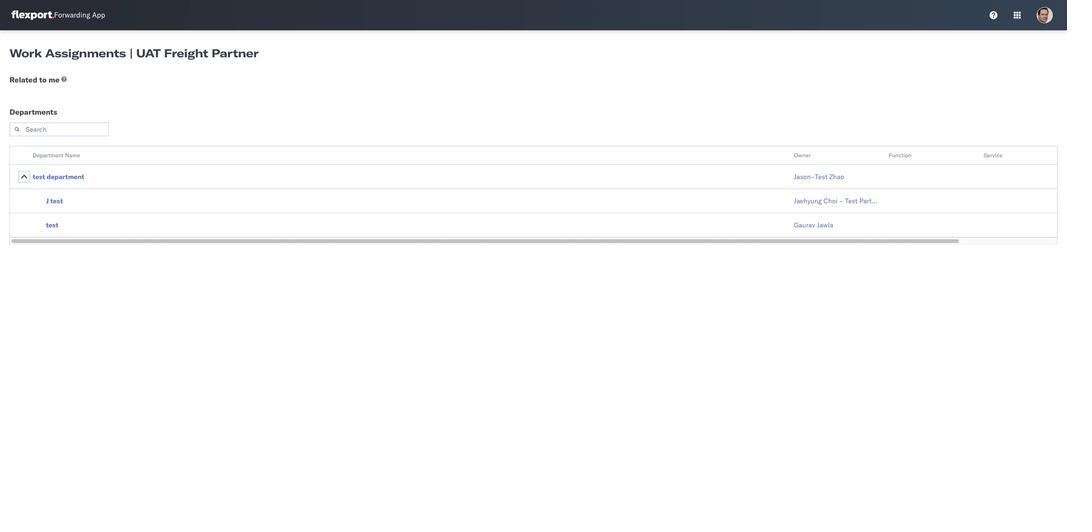 Task type: describe. For each thing, give the bounding box(es) containing it.
gaurav jawla
[[794, 221, 834, 230]]

to
[[39, 75, 47, 84]]

forwarding app link
[[11, 10, 105, 20]]

test inside jaehyung choi - test partner ops manager link
[[846, 197, 858, 205]]

uat
[[136, 46, 161, 60]]

department
[[47, 173, 84, 181]]

jason-test zhao link
[[794, 172, 845, 182]]

service
[[984, 152, 1003, 159]]

|
[[129, 46, 133, 60]]

0 vertical spatial partner
[[212, 46, 259, 60]]

departments
[[9, 107, 57, 117]]

1 horizontal spatial partner
[[860, 197, 882, 205]]

jason-test zhao
[[794, 173, 845, 181]]

jason-
[[794, 173, 815, 181]]

jawla
[[817, 221, 834, 230]]

j test link
[[46, 196, 63, 206]]

test department
[[33, 173, 84, 181]]

-
[[840, 197, 844, 205]]

related to me
[[9, 75, 60, 84]]

test for test
[[46, 221, 58, 230]]

Search text field
[[9, 122, 109, 137]]

name
[[65, 152, 80, 159]]

function
[[889, 152, 912, 159]]

manager
[[898, 197, 924, 205]]

test inside jason-test zhao link
[[815, 173, 828, 181]]

forwarding app
[[54, 11, 105, 20]]

forwarding
[[54, 11, 90, 20]]

gaurav jawla link
[[794, 221, 834, 230]]

test link
[[46, 221, 58, 230]]

jaehyung
[[794, 197, 822, 205]]

gaurav
[[794, 221, 816, 230]]

j test
[[46, 197, 63, 205]]

jaehyung choi - test partner ops manager link
[[794, 196, 924, 206]]

test department link
[[33, 172, 84, 182]]



Task type: vqa. For each thing, say whether or not it's contained in the screenshot.
-
yes



Task type: locate. For each thing, give the bounding box(es) containing it.
freight
[[164, 46, 208, 60]]

test inside the j test link
[[50, 197, 63, 205]]

0 vertical spatial test
[[815, 173, 828, 181]]

j
[[46, 197, 49, 205]]

related
[[9, 75, 37, 84]]

test
[[33, 173, 45, 181], [50, 197, 63, 205], [46, 221, 58, 230]]

1 vertical spatial test
[[50, 197, 63, 205]]

jaehyung choi - test partner ops manager
[[794, 197, 924, 205]]

department name
[[33, 152, 80, 159]]

partner
[[212, 46, 259, 60], [860, 197, 882, 205]]

test down department
[[33, 173, 45, 181]]

zhao
[[830, 173, 845, 181]]

0 horizontal spatial partner
[[212, 46, 259, 60]]

0 horizontal spatial test
[[815, 173, 828, 181]]

test left zhao
[[815, 173, 828, 181]]

app
[[92, 11, 105, 20]]

owner
[[794, 152, 811, 159]]

1 vertical spatial test
[[846, 197, 858, 205]]

department
[[33, 152, 64, 159]]

work assignments | uat freight partner
[[9, 46, 259, 60]]

test right -
[[846, 197, 858, 205]]

test inside test department link
[[33, 173, 45, 181]]

test right j
[[50, 197, 63, 205]]

0 vertical spatial test
[[33, 173, 45, 181]]

assignments
[[45, 46, 126, 60]]

1 vertical spatial partner
[[860, 197, 882, 205]]

ops
[[884, 197, 896, 205]]

choi
[[824, 197, 838, 205]]

test for test department
[[33, 173, 45, 181]]

flexport. image
[[11, 10, 54, 20]]

me
[[48, 75, 60, 84]]

1 horizontal spatial test
[[846, 197, 858, 205]]

test
[[815, 173, 828, 181], [846, 197, 858, 205]]

2 vertical spatial test
[[46, 221, 58, 230]]

test down j test
[[46, 221, 58, 230]]

work
[[9, 46, 42, 60]]



